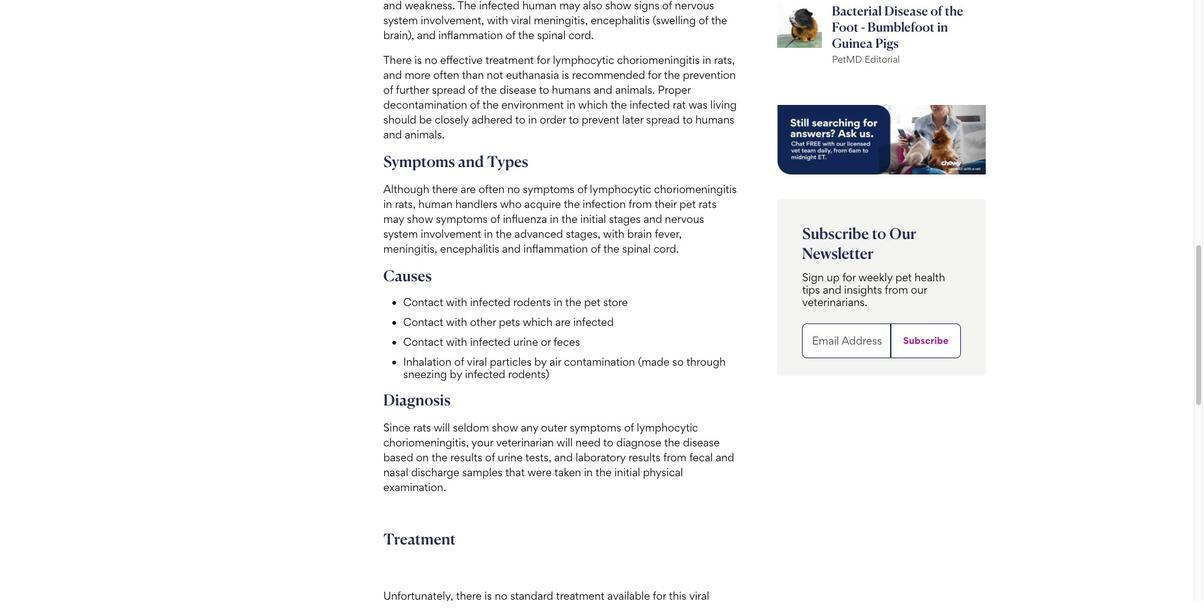 Task type: locate. For each thing, give the bounding box(es) containing it.
of down than on the top of page
[[468, 83, 478, 96]]

0 horizontal spatial results
[[450, 451, 482, 464]]

1 horizontal spatial often
[[479, 182, 505, 195]]

foot
[[832, 19, 859, 35]]

1 horizontal spatial rats,
[[714, 53, 735, 66]]

for
[[537, 53, 550, 66], [648, 68, 661, 81], [843, 271, 856, 284]]

for inside sign up for weekly pet health tips and insights from our veterinarians.
[[843, 271, 856, 284]]

results down diagnose
[[629, 451, 661, 464]]

subscribe
[[802, 224, 869, 243], [903, 334, 949, 346]]

1 vertical spatial rats,
[[395, 197, 416, 210]]

initial up stages,
[[580, 212, 606, 225]]

1 horizontal spatial spread
[[646, 113, 680, 126]]

with up viral
[[446, 335, 467, 348]]

0 vertical spatial choriomeningitis
[[617, 53, 700, 66]]

further
[[396, 83, 429, 96]]

from
[[629, 197, 652, 210], [885, 283, 908, 296], [663, 451, 687, 464]]

for right up
[[843, 271, 856, 284]]

0 vertical spatial from
[[629, 197, 652, 210]]

to right order
[[569, 113, 579, 126]]

or
[[541, 335, 551, 348]]

results
[[450, 451, 482, 464], [629, 451, 661, 464]]

pigs
[[876, 35, 899, 51]]

and right tips
[[823, 283, 842, 296]]

0 horizontal spatial rats
[[413, 421, 431, 434]]

is right euthanasia
[[562, 68, 569, 81]]

3 contact from the top
[[403, 335, 443, 348]]

based
[[383, 451, 413, 464]]

nervous
[[665, 212, 704, 225]]

in right rodents
[[554, 295, 563, 308]]

2 vertical spatial symptoms
[[570, 421, 622, 434]]

to up environment
[[539, 83, 549, 96]]

0 horizontal spatial for
[[537, 53, 550, 66]]

get instant vet help via chat or video. connect with a vet. chewy health image
[[777, 105, 986, 174]]

no inside there is no effective treatment for lymphocytic choriomeningitis in rats, and more often than not euthanasia is recommended for the prevention of further spread of the disease to humans and animals. proper decontamination of the environment in which the infected rat was living should be closely adhered to in order to prevent later spread to humans and animals.
[[425, 53, 437, 66]]

will up choriomeningitis,
[[434, 421, 450, 434]]

0 horizontal spatial by
[[450, 367, 462, 380]]

1 horizontal spatial disease
[[683, 436, 720, 449]]

lymphocytic up recommended
[[553, 53, 614, 66]]

of left 'further'
[[383, 83, 393, 96]]

show
[[407, 212, 433, 225], [492, 421, 518, 434]]

1 vertical spatial often
[[479, 182, 505, 195]]

None email field
[[802, 323, 891, 358]]

1 vertical spatial pet
[[896, 271, 912, 284]]

lymphocytic up the infection
[[590, 182, 651, 195]]

in
[[937, 19, 948, 35], [703, 53, 711, 66], [567, 98, 576, 111], [528, 113, 537, 126], [383, 197, 392, 210], [550, 212, 559, 225], [484, 227, 493, 240], [554, 295, 563, 308], [584, 465, 593, 478]]

which inside there is no effective treatment for lymphocytic choriomeningitis in rats, and more often than not euthanasia is recommended for the prevention of further spread of the disease to humans and animals. proper decontamination of the environment in which the infected rat was living should be closely adhered to in order to prevent later spread to humans and animals.
[[578, 98, 608, 111]]

1 vertical spatial for
[[648, 68, 661, 81]]

initial
[[580, 212, 606, 225], [615, 465, 640, 478]]

1 horizontal spatial which
[[578, 98, 608, 111]]

urine
[[513, 335, 538, 348], [498, 451, 523, 464]]

choriomeningitis up proper
[[617, 53, 700, 66]]

0 vertical spatial animals.
[[615, 83, 655, 96]]

lymphocytic up diagnose
[[637, 421, 698, 434]]

contact for contact with infected urine or feces
[[403, 335, 443, 348]]

symptoms inside 'since rats will seldom show any outer symptoms of lymphocytic choriomeningitis, your veterinarian will need to diagnose the disease based on the results of urine tests, and laboratory results from fecal and nasal discharge samples that were taken in the initial physical examination.'
[[570, 421, 622, 434]]

pet left 'store'
[[584, 295, 601, 308]]

symptoms and types
[[383, 152, 528, 171]]

0 horizontal spatial from
[[629, 197, 652, 210]]

subscribe down our
[[903, 334, 949, 346]]

with left other in the left bottom of the page
[[446, 315, 467, 328]]

which
[[578, 98, 608, 111], [523, 315, 553, 328]]

later
[[622, 113, 644, 126]]

is
[[415, 53, 422, 66], [562, 68, 569, 81]]

sign
[[802, 271, 824, 284]]

0 vertical spatial urine
[[513, 335, 538, 348]]

0 vertical spatial rats
[[699, 197, 717, 210]]

0 vertical spatial rats,
[[714, 53, 735, 66]]

often up handlers
[[479, 182, 505, 195]]

is up more
[[415, 53, 422, 66]]

1 vertical spatial which
[[523, 315, 553, 328]]

rats, inside although there are often no symptoms of lymphocytic choriomeningitis in rats, human handlers who acquire the infection from their pet rats may show symptoms of influenza in the initial stages and nervous system involvement in the advanced stages, with brain fever, meningitis, encephalitis and inflammation of the spinal cord.
[[395, 197, 416, 210]]

1 horizontal spatial are
[[555, 315, 571, 328]]

1 vertical spatial disease
[[683, 436, 720, 449]]

disease
[[500, 83, 536, 96], [683, 436, 720, 449]]

often inside although there are often no symptoms of lymphocytic choriomeningitis in rats, human handlers who acquire the infection from their pet rats may show symptoms of influenza in the initial stages and nervous system involvement in the advanced stages, with brain fever, meningitis, encephalitis and inflammation of the spinal cord.
[[479, 182, 505, 195]]

1 vertical spatial subscribe
[[903, 334, 949, 346]]

of down your
[[485, 451, 495, 464]]

1 vertical spatial lymphocytic
[[590, 182, 651, 195]]

prevent
[[582, 113, 620, 126]]

pet inside sign up for weekly pet health tips and insights from our veterinarians.
[[896, 271, 912, 284]]

choriomeningitis up nervous
[[654, 182, 737, 195]]

contact with infected rodents in the pet store
[[403, 295, 628, 308]]

1 horizontal spatial no
[[507, 182, 520, 195]]

lymphocytic inside there is no effective treatment for lymphocytic choriomeningitis in rats, and more often than not euthanasia is recommended for the prevention of further spread of the disease to humans and animals. proper decontamination of the environment in which the infected rat was living should be closely adhered to in order to prevent later spread to humans and animals.
[[553, 53, 614, 66]]

from left our
[[885, 283, 908, 296]]

2 vertical spatial from
[[663, 451, 687, 464]]

0 horizontal spatial initial
[[580, 212, 606, 225]]

-
[[861, 19, 865, 35]]

in right environment
[[567, 98, 576, 111]]

with inside although there are often no symptoms of lymphocytic choriomeningitis in rats, human handlers who acquire the infection from their pet rats may show symptoms of influenza in the initial stages and nervous system involvement in the advanced stages, with brain fever, meningitis, encephalitis and inflammation of the spinal cord.
[[603, 227, 625, 240]]

1 vertical spatial no
[[507, 182, 520, 195]]

the up adhered at the left top of page
[[483, 98, 499, 111]]

with for contact with infected rodents in the pet store
[[446, 295, 467, 308]]

guinea
[[832, 35, 873, 51]]

to inside 'since rats will seldom show any outer symptoms of lymphocytic choriomeningitis, your veterinarian will need to diagnose the disease based on the results of urine tests, and laboratory results from fecal and nasal discharge samples that were taken in the initial physical examination.'
[[603, 436, 614, 449]]

pets
[[499, 315, 520, 328]]

to down rat
[[683, 113, 693, 126]]

need
[[576, 436, 601, 449]]

0 horizontal spatial are
[[461, 182, 476, 195]]

will down outer
[[557, 436, 573, 449]]

1 horizontal spatial will
[[557, 436, 573, 449]]

physical
[[643, 465, 683, 478]]

of up diagnose
[[624, 421, 634, 434]]

with for contact with infected urine or feces
[[446, 335, 467, 348]]

human
[[419, 197, 453, 210]]

any
[[521, 421, 538, 434]]

particles
[[490, 355, 532, 368]]

0 vertical spatial show
[[407, 212, 433, 225]]

0 vertical spatial contact
[[403, 295, 443, 308]]

1 horizontal spatial animals.
[[615, 83, 655, 96]]

1 horizontal spatial humans
[[696, 113, 735, 126]]

in right bumblefoot
[[937, 19, 948, 35]]

1 horizontal spatial from
[[663, 451, 687, 464]]

0 horizontal spatial often
[[433, 68, 459, 81]]

rats inside although there are often no symptoms of lymphocytic choriomeningitis in rats, human handlers who acquire the infection from their pet rats may show symptoms of influenza in the initial stages and nervous system involvement in the advanced stages, with brain fever, meningitis, encephalitis and inflammation of the spinal cord.
[[699, 197, 717, 210]]

1 horizontal spatial subscribe
[[903, 334, 949, 346]]

1 horizontal spatial results
[[629, 451, 661, 464]]

often inside there is no effective treatment for lymphocytic choriomeningitis in rats, and more often than not euthanasia is recommended for the prevention of further spread of the disease to humans and animals. proper decontamination of the environment in which the infected rat was living should be closely adhered to in order to prevent later spread to humans and animals.
[[433, 68, 459, 81]]

and up "taken"
[[554, 451, 573, 464]]

0 horizontal spatial humans
[[552, 83, 591, 96]]

from inside although there are often no symptoms of lymphocytic choriomeningitis in rats, human handlers who acquire the infection from their pet rats may show symptoms of influenza in the initial stages and nervous system involvement in the advanced stages, with brain fever, meningitis, encephalitis and inflammation of the spinal cord.
[[629, 197, 652, 210]]

infected inside there is no effective treatment for lymphocytic choriomeningitis in rats, and more often than not euthanasia is recommended for the prevention of further spread of the disease to humans and animals. proper decontamination of the environment in which the infected rat was living should be closely adhered to in order to prevent later spread to humans and animals.
[[630, 98, 670, 111]]

2 horizontal spatial pet
[[896, 271, 912, 284]]

pet up nervous
[[680, 197, 696, 210]]

0 vertical spatial pet
[[680, 197, 696, 210]]

1 horizontal spatial rats
[[699, 197, 717, 210]]

the
[[945, 3, 963, 19], [664, 68, 680, 81], [481, 83, 497, 96], [483, 98, 499, 111], [611, 98, 627, 111], [564, 197, 580, 210], [562, 212, 578, 225], [496, 227, 512, 240], [603, 242, 620, 255], [565, 295, 581, 308], [664, 436, 680, 449], [432, 451, 448, 464], [596, 465, 612, 478]]

no up more
[[425, 53, 437, 66]]

encephalitis
[[440, 242, 499, 255]]

1 vertical spatial humans
[[696, 113, 735, 126]]

the right disease
[[945, 3, 963, 19]]

may
[[383, 212, 404, 225]]

through
[[687, 355, 726, 368]]

0 vertical spatial initial
[[580, 212, 606, 225]]

by left air on the left bottom
[[534, 355, 547, 368]]

subscribe inside subscribe to our newsletter
[[802, 224, 869, 243]]

symptoms up acquire
[[523, 182, 575, 195]]

0 horizontal spatial is
[[415, 53, 422, 66]]

2 vertical spatial pet
[[584, 295, 601, 308]]

show down human
[[407, 212, 433, 225]]

symptoms up need
[[570, 421, 622, 434]]

prevention
[[683, 68, 736, 81]]

0 vertical spatial lymphocytic
[[553, 53, 614, 66]]

weekly
[[859, 271, 893, 284]]

no
[[425, 53, 437, 66], [507, 182, 520, 195]]

in inside bacterial disease of the foot - bumblefoot in guinea pigs petmd editorial
[[937, 19, 948, 35]]

0 vertical spatial often
[[433, 68, 459, 81]]

for up euthanasia
[[537, 53, 550, 66]]

of inside bacterial disease of the foot - bumblefoot in guinea pigs petmd editorial
[[931, 3, 943, 19]]

humans down living
[[696, 113, 735, 126]]

by left viral
[[450, 367, 462, 380]]

insights
[[844, 283, 882, 296]]

1 vertical spatial animals.
[[405, 128, 445, 141]]

will
[[434, 421, 450, 434], [557, 436, 573, 449]]

1 vertical spatial choriomeningitis
[[654, 182, 737, 195]]

viral
[[467, 355, 487, 368]]

0 horizontal spatial pet
[[584, 295, 601, 308]]

1 horizontal spatial is
[[562, 68, 569, 81]]

and inside sign up for weekly pet health tips and insights from our veterinarians.
[[823, 283, 842, 296]]

animals. up later
[[615, 83, 655, 96]]

recommended
[[572, 68, 645, 81]]

to down environment
[[515, 113, 526, 126]]

from up stages
[[629, 197, 652, 210]]

initial down laboratory
[[615, 465, 640, 478]]

spread up decontamination
[[432, 83, 465, 96]]

the up proper
[[664, 68, 680, 81]]

1 results from the left
[[450, 451, 482, 464]]

1 horizontal spatial initial
[[615, 465, 640, 478]]

0 vertical spatial no
[[425, 53, 437, 66]]

and down should
[[383, 128, 402, 141]]

0 vertical spatial subscribe
[[802, 224, 869, 243]]

1 vertical spatial urine
[[498, 451, 523, 464]]

diagnose
[[616, 436, 662, 449]]

1 contact from the top
[[403, 295, 443, 308]]

1 vertical spatial contact
[[403, 315, 443, 328]]

urine left or
[[513, 335, 538, 348]]

from up physical
[[663, 451, 687, 464]]

0 vertical spatial disease
[[500, 83, 536, 96]]

in up may
[[383, 197, 392, 210]]

which up prevent
[[578, 98, 608, 111]]

of right disease
[[931, 3, 943, 19]]

0 horizontal spatial show
[[407, 212, 433, 225]]

of down stages,
[[591, 242, 601, 255]]

rats up nervous
[[699, 197, 717, 210]]

0 vertical spatial which
[[578, 98, 608, 111]]

examination.
[[383, 480, 446, 493]]

infected up other in the left bottom of the page
[[470, 295, 511, 308]]

the up physical
[[664, 436, 680, 449]]

are up feces
[[555, 315, 571, 328]]

infected up later
[[630, 98, 670, 111]]

2 vertical spatial contact
[[403, 335, 443, 348]]

2 vertical spatial for
[[843, 271, 856, 284]]

contact
[[403, 295, 443, 308], [403, 315, 443, 328], [403, 335, 443, 348]]

1 vertical spatial spread
[[646, 113, 680, 126]]

subscribe up newsletter
[[802, 224, 869, 243]]

acquire
[[524, 197, 561, 210]]

subscribe inside button
[[903, 334, 949, 346]]

to inside subscribe to our newsletter
[[872, 224, 887, 243]]

0 horizontal spatial rats,
[[395, 197, 416, 210]]

which down rodents
[[523, 315, 553, 328]]

initial inside although there are often no symptoms of lymphocytic choriomeningitis in rats, human handlers who acquire the infection from their pet rats may show symptoms of influenza in the initial stages and nervous system involvement in the advanced stages, with brain fever, meningitis, encephalitis and inflammation of the spinal cord.
[[580, 212, 606, 225]]

2 vertical spatial lymphocytic
[[637, 421, 698, 434]]

involvement
[[421, 227, 481, 240]]

0 horizontal spatial disease
[[500, 83, 536, 96]]

show inside although there are often no symptoms of lymphocytic choriomeningitis in rats, human handlers who acquire the infection from their pet rats may show symptoms of influenza in the initial stages and nervous system involvement in the advanced stages, with brain fever, meningitis, encephalitis and inflammation of the spinal cord.
[[407, 212, 433, 225]]

rats, inside there is no effective treatment for lymphocytic choriomeningitis in rats, and more often than not euthanasia is recommended for the prevention of further spread of the disease to humans and animals. proper decontamination of the environment in which the infected rat was living should be closely adhered to in order to prevent later spread to humans and animals.
[[714, 53, 735, 66]]

(made
[[638, 355, 670, 368]]

disease up the fecal
[[683, 436, 720, 449]]

symptoms up involvement
[[436, 212, 488, 225]]

and down advanced
[[502, 242, 521, 255]]

animals. down be
[[405, 128, 445, 141]]

to left our at right top
[[872, 224, 887, 243]]

in up encephalitis
[[484, 227, 493, 240]]

0 horizontal spatial no
[[425, 53, 437, 66]]

0 horizontal spatial subscribe
[[802, 224, 869, 243]]

0 vertical spatial humans
[[552, 83, 591, 96]]

2 contact from the top
[[403, 315, 443, 328]]

lymphocytic inside 'since rats will seldom show any outer symptoms of lymphocytic choriomeningitis, your veterinarian will need to diagnose the disease based on the results of urine tests, and laboratory results from fecal and nasal discharge samples that were taken in the initial physical examination.'
[[637, 421, 698, 434]]

other
[[470, 315, 496, 328]]

often
[[433, 68, 459, 81], [479, 182, 505, 195]]

rats inside 'since rats will seldom show any outer symptoms of lymphocytic choriomeningitis, your veterinarian will need to diagnose the disease based on the results of urine tests, and laboratory results from fecal and nasal discharge samples that were taken in the initial physical examination.'
[[413, 421, 431, 434]]

results up the samples
[[450, 451, 482, 464]]

1 vertical spatial rats
[[413, 421, 431, 434]]

laboratory
[[576, 451, 626, 464]]

by
[[534, 355, 547, 368], [450, 367, 462, 380]]

0 horizontal spatial spread
[[432, 83, 465, 96]]

symptoms
[[383, 152, 455, 171]]

show left any
[[492, 421, 518, 434]]

bacterial
[[832, 3, 882, 19]]

0 vertical spatial are
[[461, 182, 476, 195]]

are up handlers
[[461, 182, 476, 195]]

initial inside 'since rats will seldom show any outer symptoms of lymphocytic choriomeningitis, your veterinarian will need to diagnose the disease based on the results of urine tests, and laboratory results from fecal and nasal discharge samples that were taken in the initial physical examination.'
[[615, 465, 640, 478]]

the right acquire
[[564, 197, 580, 210]]

pet left health
[[896, 271, 912, 284]]

spread down rat
[[646, 113, 680, 126]]

rats, up prevention
[[714, 53, 735, 66]]

1 horizontal spatial pet
[[680, 197, 696, 210]]

causes
[[383, 266, 432, 285]]

rats up choriomeningitis,
[[413, 421, 431, 434]]

urine up that
[[498, 451, 523, 464]]

in down laboratory
[[584, 465, 593, 478]]

choriomeningitis,
[[383, 436, 469, 449]]

fecal
[[689, 451, 713, 464]]

environment
[[502, 98, 564, 111]]

2 horizontal spatial for
[[843, 271, 856, 284]]

0 vertical spatial symptoms
[[523, 182, 575, 195]]

0 horizontal spatial which
[[523, 315, 553, 328]]

1 horizontal spatial for
[[648, 68, 661, 81]]

2 horizontal spatial from
[[885, 283, 908, 296]]

choriomeningitis
[[617, 53, 700, 66], [654, 182, 737, 195]]

0 vertical spatial will
[[434, 421, 450, 434]]

rats,
[[714, 53, 735, 66], [395, 197, 416, 210]]

1 vertical spatial initial
[[615, 465, 640, 478]]

1 vertical spatial from
[[885, 283, 908, 296]]

meningitis,
[[383, 242, 437, 255]]

1 vertical spatial show
[[492, 421, 518, 434]]

inhalation
[[403, 355, 452, 368]]

disease down euthanasia
[[500, 83, 536, 96]]

are
[[461, 182, 476, 195], [555, 315, 571, 328]]

up
[[827, 271, 840, 284]]

1 horizontal spatial show
[[492, 421, 518, 434]]

diagnosis
[[383, 390, 451, 409]]

of left viral
[[454, 355, 464, 368]]

1 vertical spatial is
[[562, 68, 569, 81]]

humans up order
[[552, 83, 591, 96]]

their
[[655, 197, 677, 210]]

to up laboratory
[[603, 436, 614, 449]]



Task type: vqa. For each thing, say whether or not it's contained in the screenshot.
"Health" within the Health Tools POPUP BUTTON
no



Task type: describe. For each thing, give the bounding box(es) containing it.
rodents)
[[508, 367, 549, 380]]

our
[[911, 283, 927, 296]]

infected inside inhalation of viral particles by air contamination (made so through sneezing by infected rodents)
[[465, 367, 506, 380]]

since
[[383, 421, 410, 434]]

contact for contact with other pets which are infected
[[403, 315, 443, 328]]

was
[[689, 98, 708, 111]]

there is no effective treatment for lymphocytic choriomeningitis in rats, and more often than not euthanasia is recommended for the prevention of further spread of the disease to humans and animals. proper decontamination of the environment in which the infected rat was living should be closely adhered to in order to prevent later spread to humans and animals.
[[383, 53, 737, 141]]

and down recommended
[[594, 83, 612, 96]]

infected down 'store'
[[573, 315, 614, 328]]

of up adhered at the left top of page
[[470, 98, 480, 111]]

adhered
[[472, 113, 513, 126]]

your
[[471, 436, 493, 449]]

lymphocytic inside although there are often no symptoms of lymphocytic choriomeningitis in rats, human handlers who acquire the infection from their pet rats may show symptoms of influenza in the initial stages and nervous system involvement in the advanced stages, with brain fever, meningitis, encephalitis and inflammation of the spinal cord.
[[590, 182, 651, 195]]

contact for contact with infected rodents in the pet store
[[403, 295, 443, 308]]

tips
[[802, 283, 820, 296]]

editorial
[[865, 53, 900, 65]]

although there are often no symptoms of lymphocytic choriomeningitis in rats, human handlers who acquire the infection from their pet rats may show symptoms of influenza in the initial stages and nervous system involvement in the advanced stages, with brain fever, meningitis, encephalitis and inflammation of the spinal cord.
[[383, 182, 737, 255]]

pet inside although there are often no symptoms of lymphocytic choriomeningitis in rats, human handlers who acquire the infection from their pet rats may show symptoms of influenza in the initial stages and nervous system involvement in the advanced stages, with brain fever, meningitis, encephalitis and inflammation of the spinal cord.
[[680, 197, 696, 210]]

cord.
[[654, 242, 679, 255]]

from inside 'since rats will seldom show any outer symptoms of lymphocytic choriomeningitis, your veterinarian will need to diagnose the disease based on the results of urine tests, and laboratory results from fecal and nasal discharge samples that were taken in the initial physical examination.'
[[663, 451, 687, 464]]

the down not
[[481, 83, 497, 96]]

treatment
[[486, 53, 534, 66]]

order
[[540, 113, 566, 126]]

of up the infection
[[577, 182, 587, 195]]

1 vertical spatial are
[[555, 315, 571, 328]]

nasal
[[383, 465, 408, 478]]

spinal
[[622, 242, 651, 255]]

in inside 'since rats will seldom show any outer symptoms of lymphocytic choriomeningitis, your veterinarian will need to diagnose the disease based on the results of urine tests, and laboratory results from fecal and nasal discharge samples that were taken in the initial physical examination.'
[[584, 465, 593, 478]]

0 vertical spatial spread
[[432, 83, 465, 96]]

and down their on the top of the page
[[644, 212, 662, 225]]

more
[[405, 68, 431, 81]]

the down influenza
[[496, 227, 512, 240]]

there
[[383, 53, 412, 66]]

petmd
[[832, 53, 862, 65]]

are inside although there are often no symptoms of lymphocytic choriomeningitis in rats, human handlers who acquire the infection from their pet rats may show symptoms of influenza in the initial stages and nervous system involvement in the advanced stages, with brain fever, meningitis, encephalitis and inflammation of the spinal cord.
[[461, 182, 476, 195]]

show inside 'since rats will seldom show any outer symptoms of lymphocytic choriomeningitis, your veterinarian will need to diagnose the disease based on the results of urine tests, and laboratory results from fecal and nasal discharge samples that were taken in the initial physical examination.'
[[492, 421, 518, 434]]

although
[[383, 182, 429, 195]]

taken
[[554, 465, 581, 478]]

disease inside 'since rats will seldom show any outer symptoms of lymphocytic choriomeningitis, your veterinarian will need to diagnose the disease based on the results of urine tests, and laboratory results from fecal and nasal discharge samples that were taken in the initial physical examination.'
[[683, 436, 720, 449]]

tests,
[[525, 451, 552, 464]]

subscribe for subscribe
[[903, 334, 949, 346]]

in up prevention
[[703, 53, 711, 66]]

discharge
[[411, 465, 459, 478]]

0 horizontal spatial will
[[434, 421, 450, 434]]

and left types
[[458, 152, 484, 171]]

rat
[[673, 98, 686, 111]]

and right the fecal
[[716, 451, 734, 464]]

subscribe for subscribe to our newsletter
[[802, 224, 869, 243]]

influenza
[[503, 212, 547, 225]]

fever,
[[655, 227, 682, 240]]

store
[[603, 295, 628, 308]]

inflammation
[[524, 242, 588, 255]]

in down acquire
[[550, 212, 559, 225]]

contact with other pets which are infected
[[403, 315, 614, 328]]

choriomeningitis inside although there are often no symptoms of lymphocytic choriomeningitis in rats, human handlers who acquire the infection from their pet rats may show symptoms of influenza in the initial stages and nervous system involvement in the advanced stages, with brain fever, meningitis, encephalitis and inflammation of the spinal cord.
[[654, 182, 737, 195]]

1 horizontal spatial by
[[534, 355, 547, 368]]

of down handlers
[[490, 212, 500, 225]]

on
[[416, 451, 429, 464]]

air
[[550, 355, 561, 368]]

stages,
[[566, 227, 601, 240]]

urine inside 'since rats will seldom show any outer symptoms of lymphocytic choriomeningitis, your veterinarian will need to diagnose the disease based on the results of urine tests, and laboratory results from fecal and nasal discharge samples that were taken in the initial physical examination.'
[[498, 451, 523, 464]]

than
[[462, 68, 484, 81]]

disease
[[885, 3, 928, 19]]

brain
[[627, 227, 652, 240]]

veterinarian
[[496, 436, 554, 449]]

who
[[500, 197, 522, 210]]

the left spinal
[[603, 242, 620, 255]]

seldom
[[453, 421, 489, 434]]

the up feces
[[565, 295, 581, 308]]

choriomeningitis inside there is no effective treatment for lymphocytic choriomeningitis in rats, and more often than not euthanasia is recommended for the prevention of further spread of the disease to humans and animals. proper decontamination of the environment in which the infected rat was living should be closely adhered to in order to prevent later spread to humans and animals.
[[617, 53, 700, 66]]

treatment
[[383, 529, 456, 548]]

euthanasia
[[506, 68, 559, 81]]

2 results from the left
[[629, 451, 661, 464]]

contamination
[[564, 355, 635, 368]]

system
[[383, 227, 418, 240]]

the up stages,
[[562, 212, 578, 225]]

0 vertical spatial for
[[537, 53, 550, 66]]

proper
[[658, 83, 691, 96]]

infection
[[583, 197, 626, 210]]

1 vertical spatial symptoms
[[436, 212, 488, 225]]

contact with infected urine or feces
[[403, 335, 580, 348]]

0 horizontal spatial animals.
[[405, 128, 445, 141]]

no inside although there are often no symptoms of lymphocytic choriomeningitis in rats, human handlers who acquire the infection from their pet rats may show symptoms of influenza in the initial stages and nervous system involvement in the advanced stages, with brain fever, meningitis, encephalitis and inflammation of the spinal cord.
[[507, 182, 520, 195]]

feces
[[554, 335, 580, 348]]

from inside sign up for weekly pet health tips and insights from our veterinarians.
[[885, 283, 908, 296]]

closely
[[435, 113, 469, 126]]

advanced
[[515, 227, 563, 240]]

our
[[890, 224, 917, 243]]

with for contact with other pets which are infected
[[446, 315, 467, 328]]

and down there
[[383, 68, 402, 81]]

veterinarians.
[[802, 295, 868, 308]]

the down laboratory
[[596, 465, 612, 478]]

since rats will seldom show any outer symptoms of lymphocytic choriomeningitis, your veterinarian will need to diagnose the disease based on the results of urine tests, and laboratory results from fecal and nasal discharge samples that were taken in the initial physical examination.
[[383, 421, 734, 493]]

stages
[[609, 212, 641, 225]]

should
[[383, 113, 417, 126]]

bumblefoot
[[868, 19, 935, 35]]

living
[[710, 98, 737, 111]]

subscribe button
[[891, 323, 961, 358]]

effective
[[440, 53, 483, 66]]

1 vertical spatial will
[[557, 436, 573, 449]]

types
[[487, 152, 528, 171]]

there
[[432, 182, 458, 195]]

of inside inhalation of viral particles by air contamination (made so through sneezing by infected rodents)
[[454, 355, 464, 368]]

inhalation of viral particles by air contamination (made so through sneezing by infected rodents)
[[403, 355, 726, 380]]

sneezing
[[403, 367, 447, 380]]

in down environment
[[528, 113, 537, 126]]

health
[[915, 271, 945, 284]]

rodents
[[513, 295, 551, 308]]

bacterial disease of the foot - bumblefoot in guinea pigs petmd editorial
[[832, 3, 963, 65]]

samples
[[462, 465, 503, 478]]

were
[[528, 465, 552, 478]]

the up 'discharge'
[[432, 451, 448, 464]]

disease inside there is no effective treatment for lymphocytic choriomeningitis in rats, and more often than not euthanasia is recommended for the prevention of further spread of the disease to humans and animals. proper decontamination of the environment in which the infected rat was living should be closely adhered to in order to prevent later spread to humans and animals.
[[500, 83, 536, 96]]

subscribe to our newsletter
[[802, 224, 917, 263]]

the inside bacterial disease of the foot - bumblefoot in guinea pigs petmd editorial
[[945, 3, 963, 19]]

so
[[672, 355, 684, 368]]

infected down other in the left bottom of the page
[[470, 335, 511, 348]]

handlers
[[455, 197, 498, 210]]

0 vertical spatial is
[[415, 53, 422, 66]]

the up later
[[611, 98, 627, 111]]



